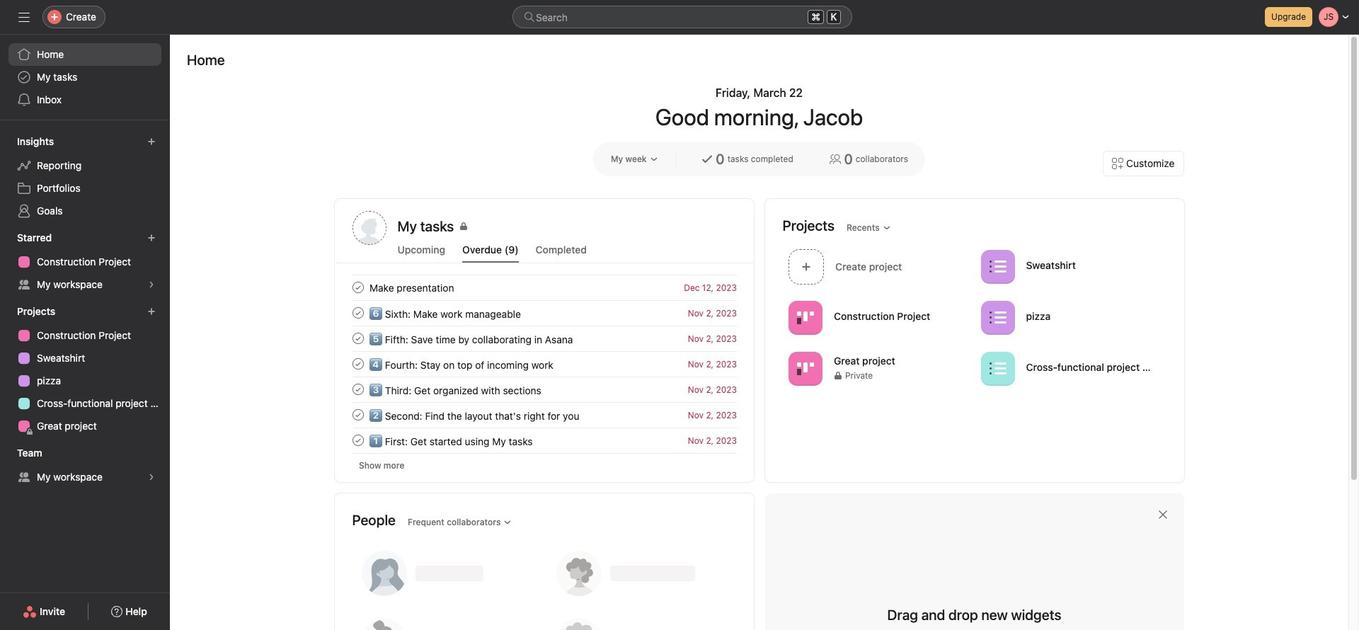Task type: vqa. For each thing, say whether or not it's contained in the screenshot.
dropbox
no



Task type: locate. For each thing, give the bounding box(es) containing it.
0 vertical spatial mark complete checkbox
[[350, 381, 367, 398]]

list item
[[783, 245, 975, 288], [335, 275, 754, 300], [335, 300, 754, 326], [335, 326, 754, 351], [335, 351, 754, 377], [335, 377, 754, 402], [335, 402, 754, 428], [335, 428, 754, 453]]

Mark complete checkbox
[[350, 279, 367, 296], [350, 305, 367, 322], [350, 330, 367, 347], [350, 356, 367, 373], [350, 432, 367, 449]]

6 mark complete image from the top
[[350, 407, 367, 424]]

2 board image from the top
[[797, 360, 814, 377]]

see details, my workspace image
[[147, 473, 156, 482]]

Search tasks, projects, and more text field
[[513, 6, 853, 28]]

list image
[[989, 258, 1006, 275], [989, 360, 1006, 377]]

2 list image from the top
[[989, 360, 1006, 377]]

None field
[[513, 6, 853, 28]]

new insights image
[[147, 137, 156, 146]]

3 mark complete checkbox from the top
[[350, 330, 367, 347]]

2 mark complete checkbox from the top
[[350, 407, 367, 424]]

list image down list icon
[[989, 360, 1006, 377]]

0 vertical spatial board image
[[797, 309, 814, 326]]

mark complete image
[[350, 279, 367, 296], [350, 305, 367, 322], [350, 330, 367, 347], [350, 356, 367, 373], [350, 381, 367, 398], [350, 407, 367, 424], [350, 432, 367, 449]]

board image
[[797, 309, 814, 326], [797, 360, 814, 377]]

1 vertical spatial list image
[[989, 360, 1006, 377]]

dismiss image
[[1158, 509, 1169, 521]]

Mark complete checkbox
[[350, 381, 367, 398], [350, 407, 367, 424]]

1 vertical spatial mark complete checkbox
[[350, 407, 367, 424]]

list image up list icon
[[989, 258, 1006, 275]]

1 board image from the top
[[797, 309, 814, 326]]

5 mark complete checkbox from the top
[[350, 432, 367, 449]]

1 vertical spatial board image
[[797, 360, 814, 377]]

add profile photo image
[[352, 211, 386, 245]]

0 vertical spatial list image
[[989, 258, 1006, 275]]

hide sidebar image
[[18, 11, 30, 23]]

1 mark complete checkbox from the top
[[350, 381, 367, 398]]



Task type: describe. For each thing, give the bounding box(es) containing it.
projects element
[[0, 299, 170, 441]]

3 mark complete image from the top
[[350, 330, 367, 347]]

new project or portfolio image
[[147, 307, 156, 316]]

insights element
[[0, 129, 170, 225]]

4 mark complete checkbox from the top
[[350, 356, 367, 373]]

add items to starred image
[[147, 234, 156, 242]]

see details, my workspace image
[[147, 280, 156, 289]]

1 list image from the top
[[989, 258, 1006, 275]]

1 mark complete checkbox from the top
[[350, 279, 367, 296]]

starred element
[[0, 225, 170, 299]]

4 mark complete image from the top
[[350, 356, 367, 373]]

2 mark complete checkbox from the top
[[350, 305, 367, 322]]

teams element
[[0, 441, 170, 492]]

list image
[[989, 309, 1006, 326]]

5 mark complete image from the top
[[350, 381, 367, 398]]

7 mark complete image from the top
[[350, 432, 367, 449]]

2 mark complete image from the top
[[350, 305, 367, 322]]

1 mark complete image from the top
[[350, 279, 367, 296]]

global element
[[0, 35, 170, 120]]



